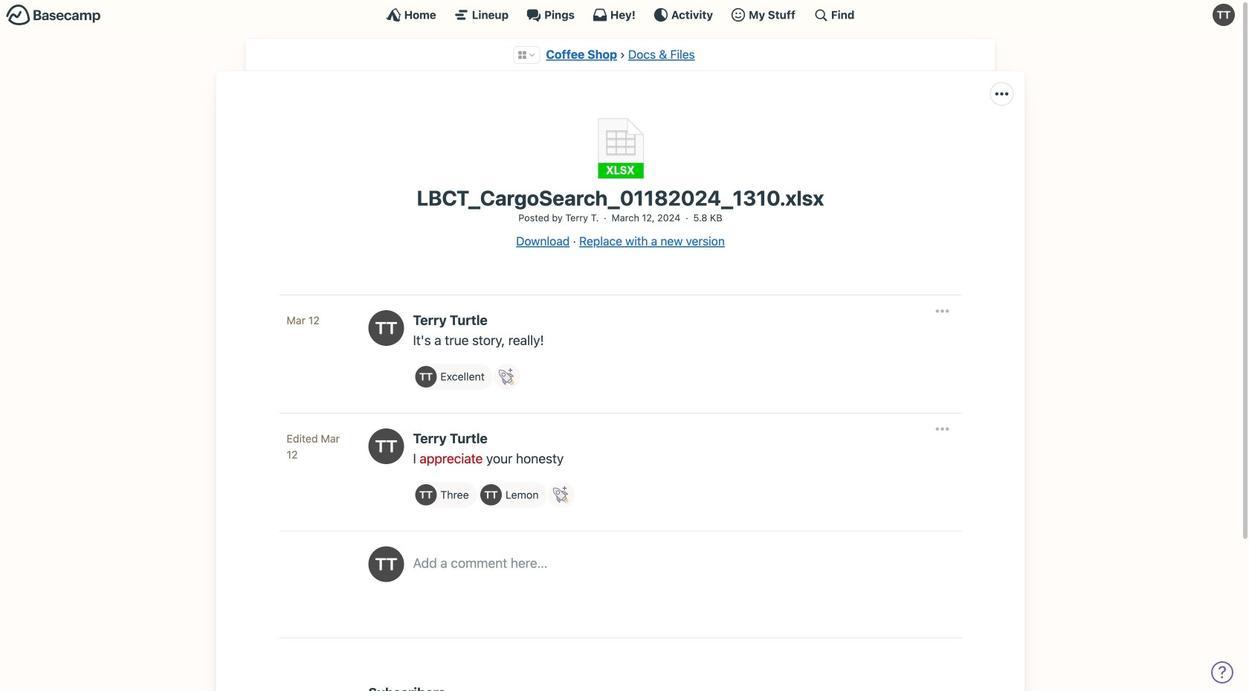 Task type: locate. For each thing, give the bounding box(es) containing it.
terry t. boosted the comment with 'three' element
[[413, 482, 477, 508]]

terry turtle image
[[369, 310, 404, 346], [415, 366, 437, 388], [415, 484, 437, 506], [369, 546, 404, 582]]

0 vertical spatial terry turtle image
[[1213, 4, 1235, 26]]

switch accounts image
[[6, 4, 101, 27]]

0 vertical spatial mar 12 element
[[287, 314, 320, 327]]

2 horizontal spatial terry turtle image
[[1213, 4, 1235, 26]]

terry turtle image inside terry t. boosted the comment with 'three' element
[[415, 484, 437, 506]]

2 vertical spatial terry turtle image
[[481, 484, 502, 506]]

terry turtle image inside terry t. boosted the comment with 'lemon' element
[[481, 484, 502, 506]]

terry t. boosted the comment with 'lemon' element
[[478, 482, 547, 508]]

2 mar 12 element from the top
[[287, 432, 340, 461]]

0 horizontal spatial terry turtle image
[[369, 428, 404, 464]]

terry turtle image
[[1213, 4, 1235, 26], [369, 428, 404, 464], [481, 484, 502, 506]]

terry t. boosted the comment with 'excellent' element
[[413, 364, 493, 390]]

1 horizontal spatial terry turtle image
[[481, 484, 502, 506]]

1 vertical spatial terry turtle image
[[369, 428, 404, 464]]

march 12, 2024 element
[[612, 212, 681, 223]]

1 vertical spatial mar 12 element
[[287, 432, 340, 461]]

mar 12 element
[[287, 314, 320, 327], [287, 432, 340, 461]]

1 mar 12 element from the top
[[287, 314, 320, 327]]

main element
[[0, 0, 1241, 29]]



Task type: vqa. For each thing, say whether or not it's contained in the screenshot.
"march 12, 2024" 'element'
yes



Task type: describe. For each thing, give the bounding box(es) containing it.
mar 12 element for terry t. boosted the comment with 'three' element at the left bottom of the page
[[287, 432, 340, 461]]

keyboard shortcut: ⌘ + / image
[[814, 7, 829, 22]]

mar 12 element for terry t. boosted the comment with 'excellent' element at the bottom left of page
[[287, 314, 320, 327]]

terry turtle image inside terry t. boosted the comment with 'excellent' element
[[415, 366, 437, 388]]



